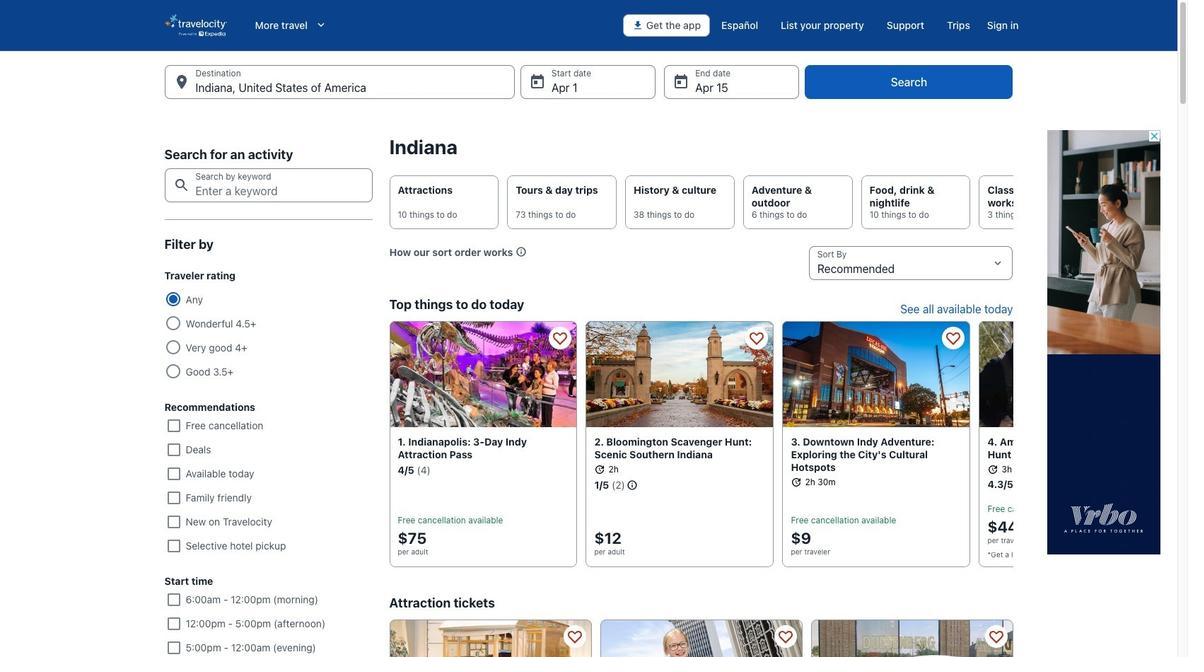 Task type: describe. For each thing, give the bounding box(es) containing it.
next image
[[1005, 194, 1022, 211]]

bloomington scavenger hunt: scenic southern indiana image
[[586, 321, 774, 427]]

more information about reviews image
[[625, 480, 638, 492]]

4.0 out of 5 with 4 reviews element
[[398, 464, 414, 477]]

auburn cord duesenberg automobile museum admission ticket image
[[811, 620, 1014, 657]]

evansville multi attraction pass image
[[600, 620, 803, 657]]

Enter a keyword text field
[[165, 168, 373, 202]]

xsmall image for downtown indy adventure: exploring the city's cultural hotspots image
[[791, 477, 803, 488]]

4.3 out of 5 with 6 reviews element
[[988, 478, 1014, 491]]

skip the line: admission ticket image
[[390, 620, 592, 657]]

download the app button image
[[632, 20, 644, 31]]

1 vertical spatial xsmall image
[[988, 464, 999, 475]]

downtown indy adventure: exploring the city's cultural hotspots image
[[783, 321, 971, 427]]

indianapolis: 3-day indy attraction pass image
[[390, 321, 578, 427]]

0 vertical spatial xsmall image
[[516, 246, 527, 258]]

1.0 out of 5 with 2 reviews element
[[595, 479, 609, 492]]

amazing indianapolis scavenger hunt adventure image
[[980, 321, 1168, 427]]



Task type: vqa. For each thing, say whether or not it's contained in the screenshot.
topmost tab list
no



Task type: locate. For each thing, give the bounding box(es) containing it.
0 horizontal spatial xsmall image
[[516, 246, 527, 258]]

travelocity logo image
[[165, 14, 227, 37]]

xsmall image
[[516, 246, 527, 258], [988, 464, 999, 475]]

0 horizontal spatial xsmall image
[[595, 464, 606, 475]]

next image
[[1005, 436, 1022, 453]]

1 horizontal spatial xsmall image
[[791, 477, 803, 488]]

previous image
[[381, 194, 398, 211]]

xsmall image
[[595, 464, 606, 475], [791, 477, 803, 488]]

1 vertical spatial xsmall image
[[791, 477, 803, 488]]

0 vertical spatial xsmall image
[[595, 464, 606, 475]]

previous image
[[381, 436, 398, 453]]

xsmall image for bloomington scavenger hunt: scenic southern indiana image
[[595, 464, 606, 475]]

1 horizontal spatial xsmall image
[[988, 464, 999, 475]]



